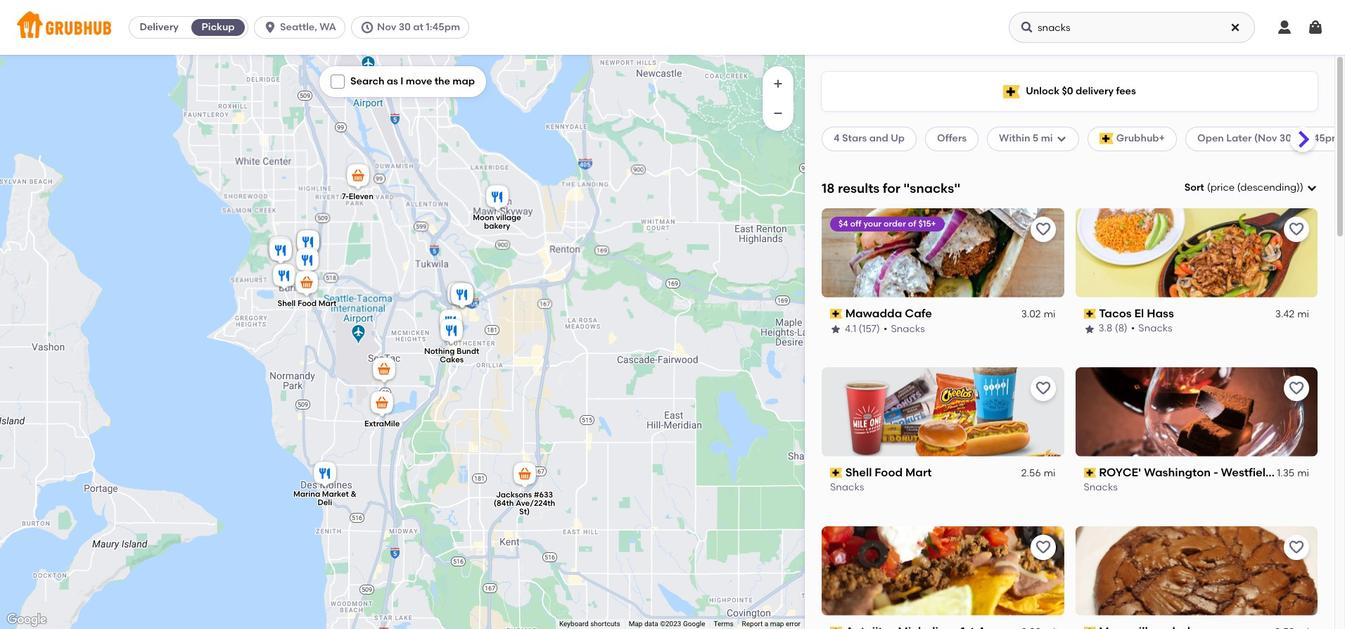 Task type: locate. For each thing, give the bounding box(es) containing it.
mi for -
[[1298, 467, 1310, 479]]

unlock $0 delivery fees
[[1026, 85, 1136, 97]]

0 horizontal spatial star icon image
[[830, 323, 842, 335]]

2.56
[[1022, 467, 1041, 479]]

1 • snacks from the left
[[884, 323, 925, 335]]

2 star icon image from the left
[[1084, 323, 1095, 335]]

save this restaurant image for royce' washington - westfield southcenter 
[[1288, 380, 1305, 397]]

save this restaurant button
[[1031, 217, 1056, 242], [1284, 217, 1310, 242], [1031, 376, 1056, 401], [1284, 376, 1310, 401], [1031, 534, 1056, 560], [1284, 534, 1310, 560]]

2 vertical spatial subscription pass image
[[830, 627, 843, 629]]

tacos el hass
[[1099, 307, 1174, 320]]

map right the
[[453, 75, 475, 87]]

save this restaurant image
[[1035, 221, 1052, 238], [1288, 221, 1305, 238], [1288, 380, 1305, 397]]

3.42 mi
[[1276, 308, 1310, 320]]

None field
[[1185, 181, 1318, 195]]

• snacks for el
[[1131, 323, 1173, 335]]

shell
[[278, 299, 296, 308], [846, 466, 872, 479]]

subscription pass image right 'error'
[[830, 627, 843, 629]]

0 vertical spatial shell food mart
[[278, 299, 337, 308]]

1 vertical spatial 30
[[1280, 133, 1292, 144]]

cakes
[[440, 355, 464, 364]]

hass
[[1147, 307, 1174, 320]]

mi
[[1041, 133, 1053, 144], [1044, 308, 1056, 320], [1298, 308, 1310, 320], [1044, 467, 1056, 479], [1298, 467, 1310, 479]]

bakery
[[484, 221, 510, 231]]

pierro bakery image
[[293, 246, 322, 277]]

sea tac marathon image
[[370, 355, 398, 386]]

svg image inside seattle, wa button
[[263, 20, 277, 34]]

mi right 3.42
[[1298, 308, 1310, 320]]

at left 1:45pm)
[[1294, 133, 1305, 144]]

westfield
[[1221, 466, 1273, 479]]

0 horizontal spatial • snacks
[[884, 323, 925, 335]]

snacks
[[891, 323, 925, 335], [1139, 323, 1173, 335], [830, 482, 864, 493], [1084, 482, 1118, 493]]

search as i move the map
[[350, 75, 475, 87]]

1 star icon image from the left
[[830, 323, 842, 335]]

data
[[644, 620, 658, 628]]

results
[[838, 180, 880, 196]]

0 horizontal spatial shell
[[278, 299, 296, 308]]

3.8 (8)
[[1099, 323, 1128, 335]]

save this restaurant button for royce' washington - westfield southcenter mall logo
[[1284, 376, 1310, 401]]

0 horizontal spatial 30
[[399, 21, 411, 33]]

within
[[999, 133, 1031, 144]]

30
[[399, 21, 411, 33], [1280, 133, 1292, 144]]

none field containing sort
[[1185, 181, 1318, 195]]

royce'
[[1099, 466, 1142, 479]]

mawadda
[[846, 307, 902, 320]]

1 horizontal spatial 30
[[1280, 133, 1292, 144]]

0 vertical spatial grubhub plus flag logo image
[[1004, 85, 1020, 98]]

1 horizontal spatial food
[[875, 466, 903, 479]]

0 vertical spatial mart
[[319, 299, 337, 308]]

report
[[742, 620, 763, 628]]

error
[[786, 620, 801, 628]]

of
[[908, 219, 917, 229]]

at
[[413, 21, 424, 33], [1294, 133, 1305, 144]]

el
[[1135, 307, 1144, 320]]

star icon image left 4.1 at the right bottom of the page
[[830, 323, 842, 335]]

save this restaurant button for tacos el hass logo
[[1284, 217, 1310, 242]]

auntie anne's image
[[448, 281, 476, 312]]

• snacks down hass
[[1131, 323, 1173, 335]]

4
[[834, 133, 840, 144]]

keyboard shortcuts button
[[559, 619, 620, 629]]

grubhub plus flag logo image for grubhub+
[[1100, 133, 1114, 145]]

-
[[1214, 466, 1219, 479]]

1 vertical spatial grubhub plus flag logo image
[[1100, 133, 1114, 145]]

mart down pierro bakery image
[[319, 299, 337, 308]]

jacksons #633 (84th ave/224th st) image
[[511, 460, 539, 491]]

food
[[298, 299, 317, 308], [875, 466, 903, 479]]

royce' washington - westfield southcenter mall image
[[448, 281, 476, 312]]

mart
[[319, 299, 337, 308], [906, 466, 932, 479]]

(84th
[[494, 499, 514, 508]]

as
[[387, 75, 398, 87]]

0 horizontal spatial •
[[884, 323, 888, 335]]

3.02
[[1022, 308, 1041, 320]]

unlock
[[1026, 85, 1060, 97]]

grubhub plus flag logo image left unlock
[[1004, 85, 1020, 98]]

google image
[[4, 611, 50, 629]]

ronnie's market image
[[270, 262, 298, 293]]

grubhub plus flag logo image left grubhub+
[[1100, 133, 1114, 145]]

1 horizontal spatial mart
[[906, 466, 932, 479]]

2 • snacks from the left
[[1131, 323, 1173, 335]]

2 • from the left
[[1131, 323, 1135, 335]]

within 5 mi
[[999, 133, 1053, 144]]

0 vertical spatial map
[[453, 75, 475, 87]]

save this restaurant image for save this restaurant button related to shell food mart logo on the right bottom of page
[[1035, 380, 1052, 397]]

mart down shell food mart logo on the right bottom of page
[[906, 466, 932, 479]]

30 inside "button"
[[399, 21, 411, 33]]

tacos el hass logo image
[[1076, 208, 1318, 298]]

3.42
[[1276, 308, 1295, 320]]

0 horizontal spatial at
[[413, 21, 424, 33]]

svg image inside nov 30 at 1:45pm "button"
[[360, 20, 374, 34]]

svg image
[[1276, 19, 1293, 36], [263, 20, 277, 34], [334, 78, 342, 86], [1056, 133, 1067, 145]]

svg image
[[1307, 19, 1324, 36], [360, 20, 374, 34], [1020, 20, 1034, 34], [1230, 22, 1241, 33], [1307, 182, 1318, 194]]

0 vertical spatial at
[[413, 21, 424, 33]]

1.35 mi
[[1277, 467, 1310, 479]]

star icon image for mawadda cafe
[[830, 323, 842, 335]]

1 vertical spatial map
[[770, 620, 784, 628]]

shell food mart inside the map region
[[278, 299, 337, 308]]

map right "a"
[[770, 620, 784, 628]]

at left 1:45pm
[[413, 21, 424, 33]]

the
[[435, 75, 450, 87]]

mi right 2.56 on the right
[[1044, 467, 1056, 479]]

shell food mart
[[278, 299, 337, 308], [846, 466, 932, 479]]

royce' washington - westfield southcenter 
[[1099, 466, 1345, 479]]

star icon image left 3.8 at the right of page
[[1084, 323, 1095, 335]]

your
[[864, 219, 882, 229]]

1 horizontal spatial at
[[1294, 133, 1305, 144]]

happy lemon image
[[437, 308, 465, 338]]

star icon image
[[830, 323, 842, 335], [1084, 323, 1095, 335]]

7-eleven
[[342, 192, 374, 201]]

4.1 (157)
[[845, 323, 880, 335]]

30 right (nov
[[1280, 133, 1292, 144]]

•
[[884, 323, 888, 335], [1131, 323, 1135, 335]]

save this restaurant image
[[1035, 380, 1052, 397], [1035, 539, 1052, 556], [1288, 539, 1305, 556]]

1 vertical spatial subscription pass image
[[1084, 468, 1096, 478]]

mawadda cafe image
[[294, 228, 322, 259]]

subscription pass image left royce'
[[1084, 468, 1096, 478]]

1 vertical spatial subscription pass image
[[830, 468, 843, 478]]

1 horizontal spatial star icon image
[[1084, 323, 1095, 335]]

bundt
[[457, 347, 479, 356]]

3.02 mi
[[1022, 308, 1056, 320]]

i
[[401, 75, 404, 87]]

order
[[884, 219, 906, 229]]

subscription pass image for royce' washington - westfield southcenter 
[[1084, 468, 1096, 478]]

mart inside the map region
[[319, 299, 337, 308]]

0 horizontal spatial mart
[[319, 299, 337, 308]]

subscription pass image
[[830, 309, 843, 319], [1084, 468, 1096, 478], [830, 627, 843, 629]]

map
[[453, 75, 475, 87], [770, 620, 784, 628]]

0 vertical spatial shell
[[278, 299, 296, 308]]

jacksons
[[496, 490, 532, 499]]

)
[[1300, 182, 1304, 194]]

1.35
[[1277, 467, 1295, 479]]

$15+
[[919, 219, 936, 229]]

move
[[406, 75, 432, 87]]

1 horizontal spatial shell food mart
[[846, 466, 932, 479]]

mi right 1.35
[[1298, 467, 1310, 479]]

• right (8)
[[1131, 323, 1135, 335]]

terms
[[714, 620, 734, 628]]

report a map error
[[742, 620, 801, 628]]

1 vertical spatial shell food mart
[[846, 466, 932, 479]]

• snacks down "cafe"
[[884, 323, 925, 335]]

minus icon image
[[771, 106, 785, 120]]

grubhub plus flag logo image
[[1004, 85, 1020, 98], [1100, 133, 1114, 145]]

0 horizontal spatial grubhub plus flag logo image
[[1004, 85, 1020, 98]]

1 horizontal spatial • snacks
[[1131, 323, 1173, 335]]

$4 off your order of $15+
[[839, 219, 936, 229]]

subscription pass image for mawadda cafe
[[830, 309, 843, 319]]

• down mawadda cafe
[[884, 323, 888, 335]]

1 horizontal spatial map
[[770, 620, 784, 628]]

star icon image for tacos el hass
[[1084, 323, 1095, 335]]

30 right nov
[[399, 21, 411, 33]]

1 vertical spatial mart
[[906, 466, 932, 479]]

and
[[870, 133, 889, 144]]

2.56 mi
[[1022, 467, 1056, 479]]

open
[[1198, 133, 1224, 144]]

0 vertical spatial subscription pass image
[[830, 309, 843, 319]]

0 vertical spatial subscription pass image
[[1084, 309, 1096, 319]]

save this restaurant image for save this restaurant button associated with antojitos michalisco 1st ave logo
[[1035, 539, 1052, 556]]

subscription pass image left mawadda
[[830, 309, 843, 319]]

pickup button
[[189, 16, 248, 39]]

1 vertical spatial at
[[1294, 133, 1305, 144]]

(
[[1207, 182, 1211, 194]]

mi for hass
[[1298, 308, 1310, 320]]

0 horizontal spatial food
[[298, 299, 317, 308]]

1 horizontal spatial grubhub plus flag logo image
[[1100, 133, 1114, 145]]

seattle,
[[280, 21, 317, 33]]

0 horizontal spatial shell food mart
[[278, 299, 337, 308]]

subscription pass image
[[1084, 309, 1096, 319], [830, 468, 843, 478], [1084, 627, 1096, 629]]

seattle, wa
[[280, 21, 336, 33]]

(descending)
[[1237, 182, 1300, 194]]

0 vertical spatial food
[[298, 299, 317, 308]]

mi right 3.02
[[1044, 308, 1056, 320]]

1 horizontal spatial shell
[[846, 466, 872, 479]]

4.1
[[845, 323, 857, 335]]

1 • from the left
[[884, 323, 888, 335]]

5
[[1033, 133, 1039, 144]]

0 vertical spatial 30
[[399, 21, 411, 33]]

1 horizontal spatial •
[[1131, 323, 1135, 335]]

map data ©2023 google
[[629, 620, 705, 628]]



Task type: vqa. For each thing, say whether or not it's contained in the screenshot.
1.35
yes



Task type: describe. For each thing, give the bounding box(es) containing it.
(157)
[[859, 323, 880, 335]]

subscription pass image for tacos el hass
[[1084, 309, 1096, 319]]

marina market & deli
[[293, 490, 357, 507]]

antojitos michalisco 1st ave image
[[294, 228, 322, 259]]

1 vertical spatial food
[[875, 466, 903, 479]]

map region
[[0, 0, 827, 629]]

market
[[322, 490, 349, 499]]

google
[[683, 620, 705, 628]]

moon village bakery image
[[483, 183, 512, 214]]

• for tacos
[[1131, 323, 1135, 335]]

nov
[[377, 21, 396, 33]]

fees
[[1116, 85, 1136, 97]]

royce' washington - westfield southcenter mall logo image
[[1076, 367, 1318, 456]]

price
[[1211, 182, 1235, 194]]

delivery
[[140, 21, 179, 33]]

7 eleven image
[[344, 162, 372, 193]]

18 results for "snacks"
[[822, 180, 961, 196]]

save this restaurant image for moon village bakery logo's save this restaurant button
[[1288, 539, 1305, 556]]

Search for food, convenience, alcohol... search field
[[1009, 12, 1255, 43]]

marina
[[293, 490, 320, 499]]

mawadda cafe logo image
[[822, 208, 1064, 298]]

mi right 5
[[1041, 133, 1053, 144]]

save this restaurant button for antojitos michalisco 1st ave logo
[[1031, 534, 1056, 560]]

delivery button
[[130, 16, 189, 39]]

cafe
[[905, 307, 932, 320]]

2 vertical spatial subscription pass image
[[1084, 627, 1096, 629]]

save this restaurant image for tacos el hass
[[1288, 221, 1305, 238]]

• for mawadda
[[884, 323, 888, 335]]

nothing
[[424, 347, 455, 356]]

washington
[[1144, 466, 1211, 479]]

nov 30 at 1:45pm
[[377, 21, 460, 33]]

delivery
[[1076, 85, 1114, 97]]

keyboard
[[559, 620, 589, 628]]

at inside "button"
[[413, 21, 424, 33]]

ave/224th
[[516, 499, 555, 508]]

offers
[[937, 133, 967, 144]]

&
[[351, 490, 357, 499]]

a
[[765, 620, 769, 628]]

mawadda cafe
[[846, 307, 932, 320]]

7-
[[342, 192, 349, 201]]

shell food mart image
[[293, 269, 321, 300]]

tacos
[[1099, 307, 1132, 320]]

3.8
[[1099, 323, 1113, 335]]

1 vertical spatial shell
[[846, 466, 872, 479]]

village
[[496, 213, 521, 222]]

seattle, wa button
[[254, 16, 351, 39]]

shortcuts
[[591, 620, 620, 628]]

nothing bundt cakes
[[424, 347, 479, 364]]

(8)
[[1115, 323, 1128, 335]]

for
[[883, 180, 901, 196]]

shell inside the map region
[[278, 299, 296, 308]]

sort
[[1185, 182, 1205, 194]]

sort ( price (descending) )
[[1185, 182, 1304, 194]]

eleven
[[349, 192, 374, 201]]

jacksons #633 (84th ave/224th st)
[[494, 490, 555, 516]]

18
[[822, 180, 835, 196]]

st)
[[519, 507, 530, 516]]

main navigation navigation
[[0, 0, 1345, 55]]

shell food mart logo image
[[822, 367, 1064, 456]]

food inside the map region
[[298, 299, 317, 308]]

moon village bakery logo image
[[1076, 526, 1318, 615]]

save this restaurant button for moon village bakery logo
[[1284, 534, 1310, 560]]

nov 30 at 1:45pm button
[[351, 16, 475, 39]]

• snacks for cafe
[[884, 323, 925, 335]]

up
[[891, 133, 905, 144]]

0 horizontal spatial map
[[453, 75, 475, 87]]

$0
[[1062, 85, 1074, 97]]

antojitos michalisco 1st ave logo image
[[822, 526, 1064, 615]]

dairy queen image
[[266, 234, 294, 265]]

terms link
[[714, 620, 734, 628]]

1:45pm
[[426, 21, 460, 33]]

off
[[850, 219, 862, 229]]

plus icon image
[[771, 77, 785, 91]]

jamba image
[[445, 280, 473, 311]]

extramile
[[364, 420, 400, 429]]

tacos el hass image
[[267, 236, 295, 267]]

©2023
[[660, 620, 681, 628]]

wa
[[320, 21, 336, 33]]

mi for mart
[[1044, 467, 1056, 479]]

moon
[[473, 213, 494, 222]]

#633
[[534, 490, 553, 499]]

4 stars and up
[[834, 133, 905, 144]]

pickup
[[202, 21, 235, 33]]

deli
[[318, 498, 332, 507]]

extramile image
[[368, 389, 396, 420]]

grubhub+
[[1117, 133, 1165, 144]]

search
[[350, 75, 385, 87]]

(nov
[[1255, 133, 1277, 144]]

moon village bakery
[[473, 213, 521, 231]]

subscription pass image for shell food mart
[[830, 468, 843, 478]]

southcenter
[[1276, 466, 1344, 479]]

save this restaurant button for shell food mart logo on the right bottom of page
[[1031, 376, 1056, 401]]

report a map error link
[[742, 620, 801, 628]]

grubhub plus flag logo image for unlock $0 delivery fees
[[1004, 85, 1020, 98]]

1:45pm)
[[1307, 133, 1345, 144]]

stars
[[842, 133, 867, 144]]

"snacks"
[[904, 180, 961, 196]]

marina market & deli image
[[311, 460, 339, 490]]

nothing bundt cakes image
[[438, 317, 466, 348]]



